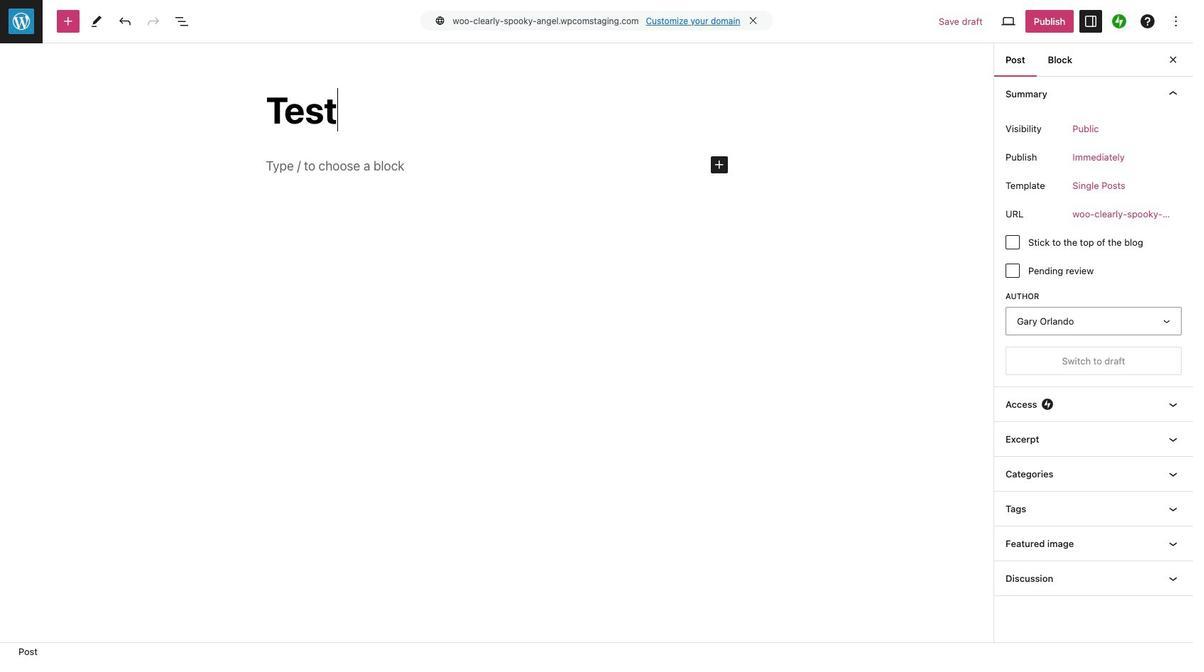 Task type: locate. For each thing, give the bounding box(es) containing it.
tab panel
[[995, 76, 1194, 597]]

help image
[[1140, 13, 1157, 30]]

document overview image
[[173, 13, 190, 30]]

toggle block inserter image
[[60, 13, 77, 30]]

tab list
[[995, 43, 1084, 77]]

None checkbox
[[1006, 235, 1021, 250], [1006, 264, 1021, 278], [1006, 235, 1021, 250], [1006, 264, 1021, 278]]

redo image
[[145, 13, 162, 30]]

settings image
[[1083, 13, 1100, 30]]

options image
[[1168, 13, 1185, 30]]



Task type: describe. For each thing, give the bounding box(es) containing it.
editor content region
[[0, 43, 994, 642]]

jetpack image
[[1113, 14, 1127, 28]]

tools image
[[88, 13, 105, 30]]

view image
[[1000, 13, 1018, 30]]

undo image
[[117, 13, 134, 30]]

close settings image
[[1166, 51, 1183, 68]]



Task type: vqa. For each thing, say whether or not it's contained in the screenshot.
notification icon
no



